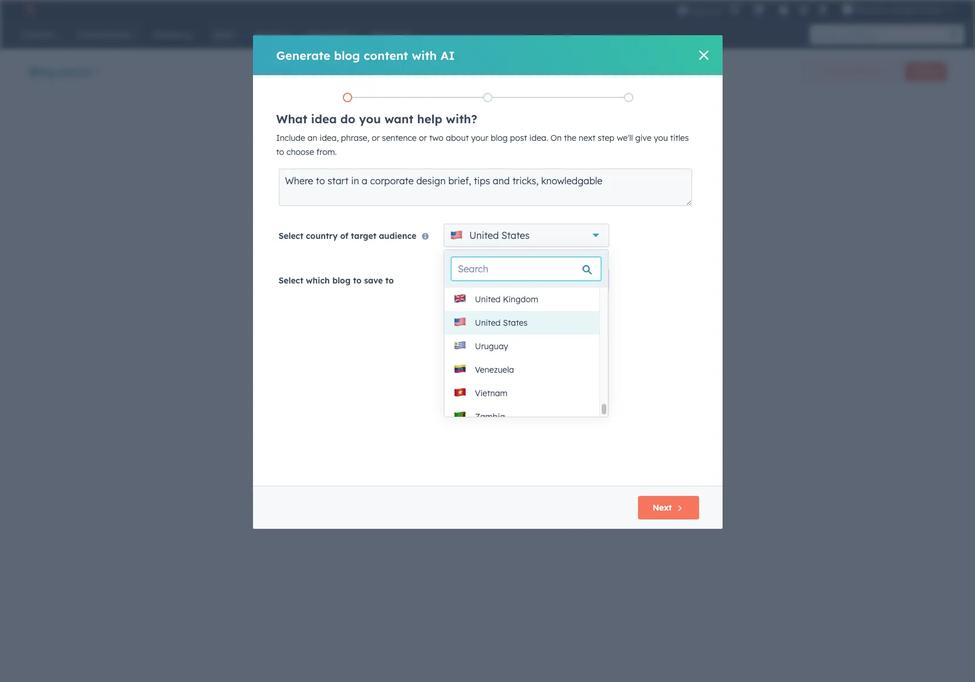 Task type: locate. For each thing, give the bounding box(es) containing it.
generate inside button
[[824, 67, 855, 76]]

you right "do"
[[359, 112, 381, 126]]

1 horizontal spatial the
[[441, 231, 454, 242]]

blog inside banner
[[857, 67, 871, 76]]

of right world
[[349, 231, 357, 242]]

0 vertical spatial provation
[[856, 5, 890, 14]]

0 horizontal spatial provation
[[450, 274, 493, 286]]

the inside include an idea, phrase, or sentence or two about your blog post idea. on the next step we'll give you titles to choose from.
[[564, 133, 577, 143]]

weekly
[[529, 274, 560, 286]]

to right the way
[[476, 180, 484, 190]]

1 horizontal spatial generate
[[824, 67, 855, 76]]

you down the way
[[455, 194, 470, 204]]

1 horizontal spatial or
[[372, 133, 380, 143]]

the right out
[[441, 231, 454, 242]]

website
[[371, 194, 401, 204]]

your down traffic
[[325, 208, 342, 218]]

the up more.
[[311, 231, 324, 242]]

select which blog to save to
[[279, 275, 394, 286]]

to
[[276, 147, 284, 157], [476, 180, 484, 190], [341, 194, 349, 204], [301, 231, 309, 242], [514, 231, 522, 242], [353, 275, 362, 286], [386, 275, 394, 286]]

for
[[343, 180, 354, 190]]

1 horizontal spatial content
[[364, 48, 408, 63]]

united up uruguay
[[475, 318, 501, 328]]

2 horizontal spatial you
[[654, 133, 668, 143]]

select left which
[[279, 275, 303, 286]]

notifications image
[[818, 5, 829, 16]]

upgrade
[[691, 6, 722, 15]]

0 vertical spatial select
[[279, 231, 303, 241]]

or down traffic
[[314, 208, 322, 218]]

1 vertical spatial united
[[475, 294, 501, 305]]

0 vertical spatial united
[[470, 230, 499, 241]]

your
[[471, 133, 489, 143], [324, 154, 351, 169], [357, 180, 374, 190], [351, 194, 369, 204], [325, 208, 342, 218]]

you right give
[[654, 133, 668, 143]]

create button
[[905, 62, 947, 81]]

1 vertical spatial content
[[312, 180, 341, 190]]

you inside include an idea, phrase, or sentence or two about your blog post idea. on the next step we'll give you titles to choose from.
[[654, 133, 668, 143]]

blog
[[334, 48, 360, 63], [857, 67, 871, 76], [491, 133, 508, 143], [382, 154, 408, 169], [332, 275, 351, 286], [464, 280, 482, 290]]

content up traffic
[[312, 180, 341, 190]]

0 horizontal spatial you
[[359, 112, 381, 126]]

0 vertical spatial states
[[502, 230, 530, 241]]

1 vertical spatial design
[[496, 274, 526, 286]]

create inside button
[[915, 67, 937, 76]]

select for select country of target audience
[[279, 231, 303, 241]]

states
[[502, 230, 530, 241], [503, 318, 528, 328]]

your right about
[[471, 133, 489, 143]]

2 vertical spatial create
[[296, 280, 323, 290]]

design left studio
[[892, 5, 917, 14]]

import existing blog
[[398, 280, 482, 290]]

🇺🇸 down the 🇬🇧
[[454, 315, 467, 330]]

next
[[579, 133, 596, 143]]

🇻🇪
[[454, 362, 467, 377]]

0 vertical spatial generate
[[276, 48, 330, 63]]

content
[[364, 48, 408, 63], [312, 180, 341, 190]]

1 horizontal spatial design
[[892, 5, 917, 14]]

2 vertical spatial united
[[475, 318, 501, 328]]

united inside dialog
[[470, 230, 499, 241]]

list box
[[445, 288, 608, 429]]

create left new
[[296, 280, 323, 290]]

user guide link
[[456, 231, 512, 245]]

traffic
[[315, 194, 339, 204]]

provation for provation design studio
[[856, 5, 890, 14]]

create down search hubspot search box
[[915, 67, 937, 76]]

0 vertical spatial design
[[892, 5, 917, 14]]

out
[[426, 231, 439, 242]]

list
[[277, 90, 699, 105]]

user
[[456, 231, 474, 242]]

select
[[279, 231, 303, 241], [279, 275, 303, 286]]

post down search hubspot search box
[[873, 67, 888, 76]]

provation design weekly (english) button
[[444, 268, 609, 292]]

blog posts button
[[28, 63, 101, 80]]

check
[[400, 231, 424, 242]]

your right the for at the top of page
[[357, 180, 374, 190]]

states right guide
[[502, 230, 530, 241]]

1 horizontal spatial you
[[455, 194, 470, 204]]

states inside list box
[[503, 318, 528, 328]]

customers
[[376, 180, 417, 190]]

1 vertical spatial help
[[437, 194, 453, 204]]

provation
[[856, 5, 890, 14], [450, 274, 493, 286]]

help down great
[[437, 194, 453, 204]]

of left target
[[340, 231, 349, 241]]

or left the two
[[419, 133, 427, 143]]

list inside dialog
[[277, 90, 699, 105]]

1 vertical spatial provation
[[450, 274, 493, 286]]

provation right james peterson image
[[856, 5, 890, 14]]

create
[[915, 67, 937, 76], [281, 154, 320, 169], [296, 280, 323, 290]]

blogging?
[[360, 231, 398, 242]]

to down the include
[[276, 147, 284, 157]]

0 horizontal spatial generate
[[276, 48, 330, 63]]

provation up the 🇬🇧
[[450, 274, 493, 286]]

post right new
[[344, 280, 362, 290]]

1 vertical spatial select
[[279, 275, 303, 286]]

posts
[[58, 64, 90, 78]]

2 select from the top
[[279, 275, 303, 286]]

generate blog post button
[[804, 62, 898, 81]]

choose
[[287, 147, 314, 157]]

promote
[[472, 194, 505, 204]]

design
[[892, 5, 917, 14], [496, 274, 526, 286]]

content left the with
[[364, 48, 408, 63]]

2 horizontal spatial the
[[564, 133, 577, 143]]

post left idea.
[[510, 133, 527, 143]]

content inside the writing content for your customers is a great way to create inbound traffic to your website and can help you promote yourself or your business.
[[312, 180, 341, 190]]

blog posts
[[28, 64, 90, 78]]

united left link opens in a new window image
[[470, 230, 499, 241]]

1 vertical spatial 🇺🇸
[[454, 315, 467, 330]]

include an idea, phrase, or sentence or two about your blog post idea. on the next step we'll give you titles to choose from.
[[276, 133, 689, 157]]

of inside dialog
[[340, 231, 349, 241]]

🇬🇧
[[454, 291, 467, 306]]

provation for provation design weekly (english)
[[450, 274, 493, 286]]

sentence
[[382, 133, 417, 143]]

select up learn
[[279, 231, 303, 241]]

generate inside dialog
[[276, 48, 330, 63]]

0 horizontal spatial design
[[496, 274, 526, 286]]

0 horizontal spatial or
[[314, 208, 322, 218]]

1 vertical spatial generate
[[824, 67, 855, 76]]

1 vertical spatial you
[[654, 133, 668, 143]]

your down idea,
[[324, 154, 351, 169]]

states down 'kingdom' at the right
[[503, 318, 528, 328]]

help
[[417, 112, 442, 126], [437, 194, 453, 204]]

to down the for at the top of page
[[341, 194, 349, 204]]

menu containing provation design studio
[[677, 0, 961, 19]]

united right the 🇬🇧
[[475, 294, 501, 305]]

1 vertical spatial create
[[281, 154, 320, 169]]

audience
[[379, 231, 417, 241]]

1 vertical spatial states
[[503, 318, 528, 328]]

0 horizontal spatial content
[[312, 180, 341, 190]]

2 vertical spatial you
[[455, 194, 470, 204]]

new
[[325, 280, 342, 290]]

create up writing at the top
[[281, 154, 320, 169]]

more.
[[303, 247, 325, 257]]

1 horizontal spatial provation
[[856, 5, 890, 14]]

0 horizontal spatial of
[[340, 231, 349, 241]]

help up the two
[[417, 112, 442, 126]]

Example prompt: b2b marketing for a small company focused on environmental impact text field
[[279, 169, 692, 206]]

🇺🇸 right out
[[450, 228, 463, 242]]

create for create
[[915, 67, 937, 76]]

business.
[[344, 208, 379, 218]]

0 horizontal spatial the
[[311, 231, 324, 242]]

design up united kingdom
[[496, 274, 526, 286]]

post inside generate blog post button
[[873, 67, 888, 76]]

create new post button
[[281, 273, 376, 297]]

united
[[470, 230, 499, 241], [475, 294, 501, 305], [475, 318, 501, 328]]

or down what idea do you want help with?
[[372, 133, 380, 143]]

guide
[[476, 231, 499, 242]]

to right save
[[386, 275, 394, 286]]

you inside the writing content for your customers is a great way to create inbound traffic to your website and can help you promote yourself or your business.
[[455, 194, 470, 204]]

your inside include an idea, phrase, or sentence or two about your blog post idea. on the next step we'll give you titles to choose from.
[[471, 133, 489, 143]]

idea
[[311, 112, 337, 126]]

0 vertical spatial content
[[364, 48, 408, 63]]

to inside include an idea, phrase, or sentence or two about your blog post idea. on the next step we'll give you titles to choose from.
[[276, 147, 284, 157]]

of
[[340, 231, 349, 241], [349, 231, 357, 242]]

inbound
[[281, 194, 313, 204]]

user guide
[[456, 231, 499, 242]]

dialog
[[253, 35, 723, 529]]

import
[[398, 280, 427, 290]]

link opens in a new window image
[[502, 233, 510, 242]]

zambia
[[475, 412, 505, 422]]

great
[[435, 180, 455, 190]]

create inside button
[[296, 280, 323, 290]]

search button
[[945, 25, 965, 45]]

the
[[564, 133, 577, 143], [311, 231, 324, 242], [441, 231, 454, 242]]

menu
[[677, 0, 961, 19]]

an
[[308, 133, 317, 143]]

1 select from the top
[[279, 231, 303, 241]]

search image
[[951, 31, 959, 39]]

ai
[[441, 48, 455, 63]]

to right link opens in a new window image
[[514, 231, 522, 242]]

generate
[[276, 48, 330, 63], [824, 67, 855, 76]]

include
[[276, 133, 305, 143]]

the right on
[[564, 133, 577, 143]]

help button
[[774, 0, 794, 19]]

select for select which blog to save to
[[279, 275, 303, 286]]

0 vertical spatial create
[[915, 67, 937, 76]]



Task type: vqa. For each thing, say whether or not it's contained in the screenshot.
Provation in menu
yes



Task type: describe. For each thing, give the bounding box(es) containing it.
post inside create new post button
[[344, 280, 362, 290]]

design for weekly
[[496, 274, 526, 286]]

idea.
[[530, 133, 548, 143]]

provation design studio button
[[836, 0, 960, 19]]

uruguay
[[475, 341, 508, 352]]

new
[[281, 231, 299, 242]]

post up is
[[411, 154, 437, 169]]

2 horizontal spatial or
[[419, 133, 427, 143]]

help image
[[779, 5, 789, 16]]

you for writing content for your customers is a great way to create inbound traffic to your website and can help you promote yourself or your business.
[[455, 194, 470, 204]]

import existing blog button
[[384, 273, 497, 297]]

venezuela
[[475, 365, 514, 375]]

hubspot link
[[14, 2, 44, 16]]

and
[[403, 194, 418, 204]]

new to the world of blogging? check out the
[[281, 231, 456, 242]]

settings image
[[798, 5, 809, 16]]

blog
[[28, 64, 55, 78]]

generate for generate blog post
[[824, 67, 855, 76]]

with?
[[446, 112, 477, 126]]

united kingdom
[[475, 294, 538, 305]]

give
[[635, 133, 652, 143]]

what
[[276, 112, 308, 126]]

select country of target audience
[[279, 231, 417, 241]]

🇺🇾
[[454, 338, 467, 353]]

create for create new post
[[296, 280, 323, 290]]

save
[[364, 275, 383, 286]]

create new post
[[296, 280, 362, 290]]

to learn more.
[[281, 231, 522, 257]]

a
[[427, 180, 432, 190]]

close image
[[699, 51, 709, 60]]

marketplaces image
[[754, 5, 765, 16]]

generate blog post
[[824, 67, 888, 76]]

provation design studio
[[856, 5, 943, 14]]

target
[[351, 231, 377, 241]]

upgrade image
[[678, 5, 688, 16]]

vietnam
[[475, 388, 508, 399]]

create for create your first blog post
[[281, 154, 320, 169]]

about
[[446, 133, 469, 143]]

is
[[419, 180, 425, 190]]

do
[[340, 112, 356, 126]]

settings link
[[796, 3, 811, 16]]

want
[[385, 112, 414, 126]]

create your first blog post
[[281, 154, 437, 169]]

studio
[[919, 5, 943, 14]]

calling icon button
[[725, 2, 745, 17]]

(english)
[[563, 274, 601, 286]]

existing
[[430, 280, 462, 290]]

on
[[551, 133, 562, 143]]

design for studio
[[892, 5, 917, 14]]

what idea do you want help with?
[[276, 112, 477, 126]]

step
[[598, 133, 615, 143]]

Search HubSpot search field
[[810, 25, 954, 45]]

list box containing 🇬🇧
[[445, 288, 608, 429]]

writing content for your customers is a great way to create inbound traffic to your website and can help you promote yourself or your business.
[[281, 180, 511, 218]]

can
[[420, 194, 434, 204]]

link opens in a new window image
[[502, 231, 510, 245]]

you for include an idea, phrase, or sentence or two about your blog post idea. on the next step we'll give you titles to choose from.
[[654, 133, 668, 143]]

generate blog content with ai
[[276, 48, 455, 63]]

provation design weekly (english)
[[450, 274, 601, 286]]

or inside the writing content for your customers is a great way to create inbound traffic to your website and can help you promote yourself or your business.
[[314, 208, 322, 218]]

to right new
[[301, 231, 309, 242]]

states inside dialog
[[502, 230, 530, 241]]

with
[[412, 48, 437, 63]]

🇻🇳
[[454, 385, 467, 400]]

calling icon image
[[729, 5, 740, 15]]

hubspot image
[[21, 2, 35, 16]]

yourself
[[281, 208, 312, 218]]

we'll
[[617, 133, 633, 143]]

0 vertical spatial you
[[359, 112, 381, 126]]

0 vertical spatial 🇺🇸
[[450, 228, 463, 242]]

phrase,
[[341, 133, 370, 143]]

blog posts banner
[[28, 59, 947, 86]]

first
[[354, 154, 378, 169]]

create
[[486, 180, 511, 190]]

country
[[306, 231, 338, 241]]

0 vertical spatial help
[[417, 112, 442, 126]]

notifications button
[[813, 0, 833, 19]]

generate for generate blog content with ai
[[276, 48, 330, 63]]

1 vertical spatial united states
[[475, 318, 528, 328]]

dialog containing generate blog content with ai
[[253, 35, 723, 529]]

learn
[[281, 247, 301, 257]]

🇿🇲
[[454, 409, 467, 424]]

writing
[[281, 180, 309, 190]]

1 horizontal spatial of
[[349, 231, 357, 242]]

james peterson image
[[843, 4, 853, 15]]

way
[[458, 180, 473, 190]]

two
[[429, 133, 444, 143]]

help inside the writing content for your customers is a great way to create inbound traffic to your website and can help you promote yourself or your business.
[[437, 194, 453, 204]]

which
[[306, 275, 330, 286]]

from.
[[317, 147, 337, 157]]

Search search field
[[452, 257, 601, 281]]

to inside to learn more.
[[514, 231, 522, 242]]

next
[[653, 503, 672, 513]]

titles
[[671, 133, 689, 143]]

post inside include an idea, phrase, or sentence or two about your blog post idea. on the next step we'll give you titles to choose from.
[[510, 133, 527, 143]]

your up business.
[[351, 194, 369, 204]]

next button
[[638, 496, 699, 520]]

kingdom
[[503, 294, 538, 305]]

to left save
[[353, 275, 362, 286]]

blog inside include an idea, phrase, or sentence or two about your blog post idea. on the next step we'll give you titles to choose from.
[[491, 133, 508, 143]]

0 vertical spatial united states
[[470, 230, 530, 241]]

marketplaces button
[[747, 0, 772, 19]]

world
[[326, 231, 347, 242]]



